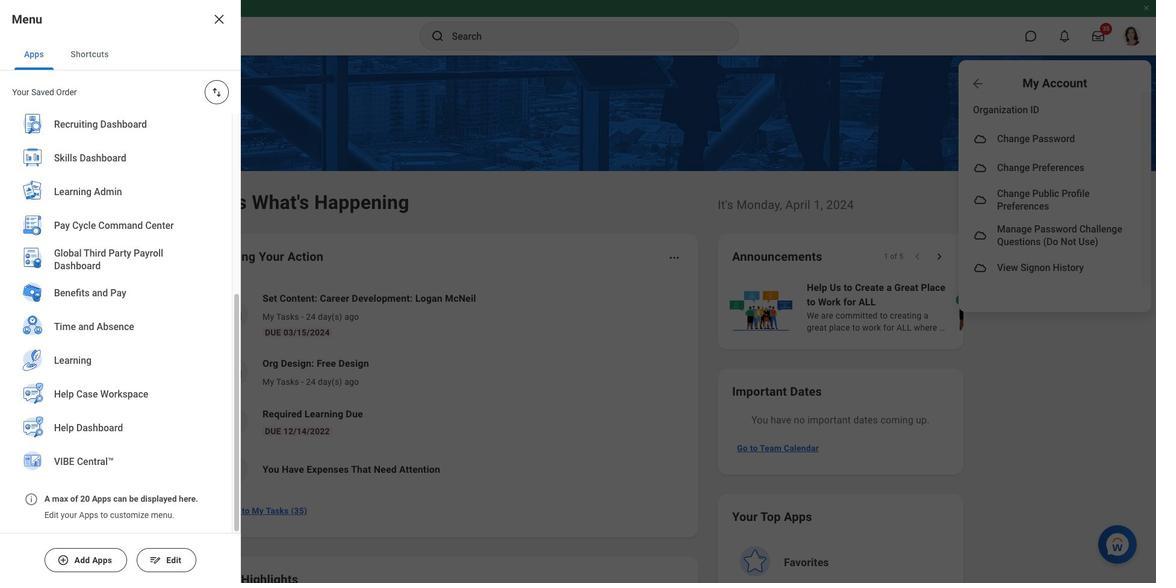 Task type: vqa. For each thing, say whether or not it's contained in the screenshot.
'Your' in 'your meticulous attention to detail has been consistent year over year.  i appreciate the work that you do for my organization.'
no



Task type: locate. For each thing, give the bounding box(es) containing it.
1 vertical spatial inbox image
[[225, 363, 243, 381]]

close environment banner image
[[1143, 4, 1151, 11]]

back image
[[971, 76, 985, 91]]

status
[[884, 252, 904, 261]]

0 vertical spatial inbox image
[[225, 305, 243, 323]]

avatar image
[[973, 132, 988, 146], [973, 161, 988, 175], [973, 193, 988, 207], [973, 228, 988, 243], [973, 261, 988, 275]]

dashboard expenses image
[[225, 461, 243, 479]]

banner
[[0, 0, 1157, 312]]

sort image
[[211, 86, 223, 98]]

notifications large image
[[1059, 30, 1071, 42]]

4 avatar image from the top
[[973, 228, 988, 243]]

tab list
[[0, 39, 241, 70]]

1 menu item from the top
[[959, 125, 1143, 154]]

text edit image
[[149, 554, 161, 566]]

main content
[[0, 55, 1157, 583]]

menu item
[[959, 125, 1143, 154], [959, 154, 1143, 183], [959, 183, 1143, 218], [959, 218, 1143, 253], [959, 253, 1143, 282]]

1 avatar image from the top
[[973, 132, 988, 146]]

2 avatar image from the top
[[973, 161, 988, 175]]

global navigation dialog
[[0, 0, 241, 583]]

list
[[0, 0, 232, 489], [728, 280, 1157, 335], [207, 282, 684, 494]]

inbox large image
[[1093, 30, 1105, 42]]

menu
[[959, 92, 1152, 286]]

4 menu item from the top
[[959, 218, 1143, 253]]

inbox image
[[225, 305, 243, 323], [225, 363, 243, 381]]

5 avatar image from the top
[[973, 261, 988, 275]]

3 avatar image from the top
[[973, 193, 988, 207]]



Task type: describe. For each thing, give the bounding box(es) containing it.
book open image
[[225, 413, 243, 431]]

plus circle image
[[57, 554, 69, 566]]

chevron right small image
[[934, 251, 946, 263]]

1 inbox image from the top
[[225, 305, 243, 323]]

5 menu item from the top
[[959, 253, 1143, 282]]

x image
[[212, 12, 226, 27]]

info image
[[24, 492, 39, 507]]

2 inbox image from the top
[[225, 363, 243, 381]]

search image
[[430, 29, 445, 43]]

2 menu item from the top
[[959, 154, 1143, 183]]

logan mcneil image
[[1123, 27, 1142, 46]]

chevron left small image
[[912, 251, 924, 263]]

3 menu item from the top
[[959, 183, 1143, 218]]

list inside global navigation dialog
[[0, 0, 232, 489]]



